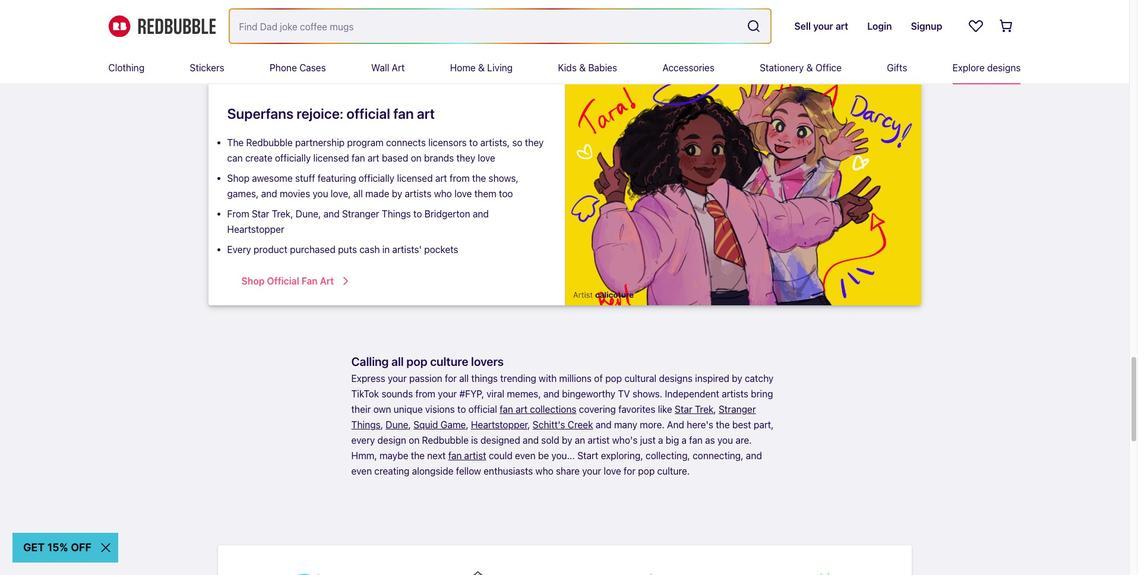 Task type: vqa. For each thing, say whether or not it's contained in the screenshot.
between
no



Task type: locate. For each thing, give the bounding box(es) containing it.
squid game link
[[413, 420, 466, 430]]

to up game on the bottom
[[457, 404, 466, 415]]

1 vertical spatial artists
[[722, 389, 749, 399]]

star inside from star trek, dune, and stranger things to bridgerton and heartstopper
[[252, 208, 269, 219]]

from left $1.40 at the left of page
[[218, 5, 241, 16]]

official up , dune , squid game , heartstopper , schitt's creek
[[468, 404, 497, 415]]

you left love,
[[313, 188, 328, 199]]

on down connects
[[411, 152, 422, 163]]

a right big on the right of page
[[682, 435, 687, 446]]

star
[[252, 208, 269, 219], [675, 404, 692, 415]]

1 vertical spatial love
[[454, 188, 472, 199]]

& inside "link"
[[478, 62, 485, 73]]

1 vertical spatial from
[[415, 389, 435, 399]]

officially
[[275, 152, 311, 163], [359, 173, 395, 183]]

1 horizontal spatial &
[[579, 62, 586, 73]]

connecting,
[[693, 450, 744, 461]]

0 horizontal spatial redbubble
[[246, 137, 293, 148]]

1 horizontal spatial love
[[478, 152, 495, 163]]

1 vertical spatial for
[[624, 466, 636, 477]]

1 horizontal spatial they
[[525, 137, 544, 148]]

kids & babies link
[[558, 52, 617, 83]]

2 horizontal spatial your
[[582, 466, 601, 477]]

connects
[[386, 137, 426, 148]]

wall art link
[[371, 52, 405, 83]]

kids
[[558, 62, 577, 73]]

0 horizontal spatial &
[[478, 62, 485, 73]]

even down the hmm,
[[351, 466, 372, 477]]

artists
[[405, 188, 432, 199], [722, 389, 749, 399]]

favorites
[[618, 404, 655, 415]]

they down licensors
[[457, 152, 475, 163]]

by left an
[[562, 435, 572, 446]]

by right made
[[392, 188, 402, 199]]

3 & from the left
[[806, 62, 813, 73]]

0 vertical spatial things
[[382, 208, 411, 219]]

1 horizontal spatial by
[[562, 435, 572, 446]]

licensed down based
[[397, 173, 433, 183]]

& for living
[[478, 62, 485, 73]]

0 horizontal spatial all
[[353, 188, 363, 199]]

artists up bridgerton
[[405, 188, 432, 199]]

stranger down made
[[342, 208, 379, 219]]

fan inside and many more. and here's the best part, every design on redbubble is designed and sold by an artist who's just a big a fan as you are. hmm, maybe the next
[[689, 435, 703, 446]]

art inside shop awesome stuff featuring officially licensed art from the shows, games, and movies you love, all made by artists who love them too
[[435, 173, 447, 183]]

1 horizontal spatial for
[[624, 466, 636, 477]]

1 horizontal spatial the
[[472, 173, 486, 183]]

schitt's
[[533, 420, 565, 430]]

0 horizontal spatial you
[[313, 188, 328, 199]]

office
[[816, 62, 842, 73]]

brands
[[424, 152, 454, 163]]

1 & from the left
[[478, 62, 485, 73]]

licensed down partnership
[[313, 152, 349, 163]]

official inside express your passion for all things trending with millions of pop cultural designs inspired by catchy tiktok sounds from your #fyp, viral memes, and bingeworthy tv shows. independent artists bring their own unique visions to official
[[468, 404, 497, 415]]

things
[[471, 373, 498, 384]]

for down exploring,
[[624, 466, 636, 477]]

2 vertical spatial to
[[457, 404, 466, 415]]

artists left bring
[[722, 389, 749, 399]]

designs up independent
[[659, 373, 693, 384]]

2 & from the left
[[579, 62, 586, 73]]

to
[[469, 137, 478, 148], [413, 208, 422, 219], [457, 404, 466, 415]]

things down made
[[382, 208, 411, 219]]

2 vertical spatial your
[[582, 466, 601, 477]]

from left $14.22
[[638, 5, 661, 16]]

things inside stranger things
[[351, 420, 381, 430]]

and down them
[[473, 208, 489, 219]]

0 horizontal spatial who
[[434, 188, 452, 199]]

stranger up best
[[719, 404, 756, 415]]

heartstopper up designed
[[471, 420, 528, 430]]

redbubble up create
[[246, 137, 293, 148]]

calling
[[351, 355, 389, 368]]

a left big on the right of page
[[658, 435, 663, 446]]

0 vertical spatial artists
[[405, 188, 432, 199]]

could
[[489, 450, 513, 461]]

fan left as
[[689, 435, 703, 446]]

1 vertical spatial even
[[351, 466, 372, 477]]

part,
[[754, 420, 774, 430]]

gifts
[[887, 62, 907, 73]]

clothing link
[[108, 52, 144, 83]]

the left best
[[716, 420, 730, 430]]

2 vertical spatial by
[[562, 435, 572, 446]]

officially up made
[[359, 173, 395, 183]]

1 horizontal spatial redbubble
[[422, 435, 469, 446]]

1 vertical spatial things
[[351, 420, 381, 430]]

for
[[445, 373, 457, 384], [624, 466, 636, 477]]

by inside shop awesome stuff featuring officially licensed art from the shows, games, and movies you love, all made by artists who love them too
[[392, 188, 402, 199]]

your up visions
[[438, 389, 457, 399]]

pop right the of
[[605, 373, 622, 384]]

pop up passion
[[406, 355, 427, 368]]

redbubble down the squid game link
[[422, 435, 469, 446]]

artists inside shop awesome stuff featuring officially licensed art from the shows, games, and movies you love, all made by artists who love them too
[[405, 188, 432, 199]]

fan down program
[[352, 152, 365, 163]]

designs
[[987, 62, 1021, 73], [659, 373, 693, 384]]

star left "trek,"
[[252, 208, 269, 219]]

1 vertical spatial your
[[438, 389, 457, 399]]

covering
[[579, 404, 616, 415]]

, left dune link
[[381, 420, 383, 430]]

0 vertical spatial they
[[525, 137, 544, 148]]

bring
[[751, 389, 773, 399]]

menu bar
[[108, 52, 1021, 83]]

on inside the redbubble partnership program connects licensors to artists, so they can create officially licensed fan art based on brands they love
[[411, 152, 422, 163]]

love down the artists,
[[478, 152, 495, 163]]

1 horizontal spatial officially
[[359, 173, 395, 183]]

tiktok
[[351, 389, 379, 399]]

artists,
[[480, 137, 510, 148]]

0 horizontal spatial officially
[[275, 152, 311, 163]]

phone cases link
[[270, 52, 326, 83]]

0 horizontal spatial stranger
[[342, 208, 379, 219]]

and inside shop awesome stuff featuring officially licensed art from the shows, games, and movies you love, all made by artists who love them too
[[261, 188, 277, 199]]

the up them
[[472, 173, 486, 183]]

and down the awesome
[[261, 188, 277, 199]]

0 vertical spatial artist
[[588, 435, 610, 446]]

independent
[[665, 389, 719, 399]]

by left catchy
[[732, 373, 742, 384]]

too
[[499, 188, 513, 199]]

& left living
[[478, 62, 485, 73]]

love for artists,
[[478, 152, 495, 163]]

2 horizontal spatial &
[[806, 62, 813, 73]]

who down be
[[536, 466, 554, 477]]

from $1.35
[[498, 5, 549, 16]]

love inside could even be you... start exploring, collecting, connecting, and even creating alongside fellow enthusiasts who share your love for pop culture.
[[604, 466, 621, 477]]

an
[[575, 435, 585, 446]]

1 vertical spatial stranger
[[719, 404, 756, 415]]

maybe
[[380, 450, 408, 461]]

1 horizontal spatial a
[[682, 435, 687, 446]]

puts
[[338, 244, 357, 255]]

Search term search field
[[230, 10, 742, 43]]

1 vertical spatial you
[[718, 435, 733, 446]]

based
[[382, 152, 408, 163]]

by
[[392, 188, 402, 199], [732, 373, 742, 384], [562, 435, 572, 446]]

designs right explore
[[987, 62, 1021, 73]]

from for $1.35
[[498, 5, 521, 16]]

1 horizontal spatial things
[[382, 208, 411, 219]]

official
[[346, 105, 390, 122], [468, 404, 497, 415]]

1 vertical spatial licensed
[[397, 173, 433, 183]]

who inside shop awesome stuff featuring officially licensed art from the shows, games, and movies you love, all made by artists who love them too
[[434, 188, 452, 199]]

pop down collecting,
[[638, 466, 655, 477]]

, down independent
[[714, 404, 716, 415]]

0 vertical spatial you
[[313, 188, 328, 199]]

2 a from the left
[[682, 435, 687, 446]]

star trek link
[[675, 404, 714, 415]]

tv
[[618, 389, 630, 399]]

1 vertical spatial official
[[468, 404, 497, 415]]

& right the kids
[[579, 62, 586, 73]]

0 vertical spatial from
[[450, 173, 470, 183]]

0 vertical spatial love
[[478, 152, 495, 163]]

from down passion
[[415, 389, 435, 399]]

0 horizontal spatial love
[[454, 188, 472, 199]]

from inside express your passion for all things trending with millions of pop cultural designs inspired by catchy tiktok sounds from your #fyp, viral memes, and bingeworthy tv shows. independent artists bring their own unique visions to official
[[415, 389, 435, 399]]

0 horizontal spatial to
[[413, 208, 422, 219]]

for down culture
[[445, 373, 457, 384]]

fan art collections link
[[500, 404, 577, 415]]

art inside the redbubble partnership program connects licensors to artists, so they can create officially licensed fan art based on brands they love
[[368, 152, 379, 163]]

redbubble
[[246, 137, 293, 148], [422, 435, 469, 446]]

love left them
[[454, 188, 472, 199]]

$3.65
[[358, 5, 384, 16]]

1 horizontal spatial licensed
[[397, 173, 433, 183]]

can
[[227, 152, 243, 163]]

0 vertical spatial star
[[252, 208, 269, 219]]

& for office
[[806, 62, 813, 73]]

they
[[525, 137, 544, 148], [457, 152, 475, 163]]

heartstopper up product at the top left of the page
[[227, 224, 284, 234]]

0 horizontal spatial your
[[388, 373, 407, 384]]

& inside "link"
[[579, 62, 586, 73]]

phone cases
[[270, 62, 326, 73]]

0 vertical spatial on
[[411, 152, 422, 163]]

art down memes,
[[516, 404, 528, 415]]

love inside shop awesome stuff featuring officially licensed art from the shows, games, and movies you love, all made by artists who love them too
[[454, 188, 472, 199]]

all up #fyp,
[[459, 373, 469, 384]]

the
[[227, 137, 244, 148]]

who inside could even be you... start exploring, collecting, connecting, and even creating alongside fellow enthusiasts who share your love for pop culture.
[[536, 466, 554, 477]]

on
[[411, 152, 422, 163], [409, 435, 420, 446]]

0 horizontal spatial licensed
[[313, 152, 349, 163]]

and left 'sold'
[[523, 435, 539, 446]]

, up "fan artist"
[[466, 420, 469, 430]]

0 vertical spatial stranger
[[342, 208, 379, 219]]

2 vertical spatial all
[[459, 373, 469, 384]]

things up every
[[351, 420, 381, 430]]

cases
[[299, 62, 326, 73]]

inspired
[[695, 373, 729, 384]]

love
[[478, 152, 495, 163], [454, 188, 472, 199], [604, 466, 621, 477]]

1 vertical spatial by
[[732, 373, 742, 384]]

1 vertical spatial redbubble
[[422, 435, 469, 446]]

from star trek, dune, and stranger things to bridgerton and heartstopper
[[227, 208, 489, 234]]

shows,
[[489, 173, 519, 183]]

creating
[[374, 466, 410, 477]]

1 horizontal spatial star
[[675, 404, 692, 415]]

worldwide shipping image
[[276, 564, 333, 575]]

love,
[[331, 188, 351, 199]]

things
[[382, 208, 411, 219], [351, 420, 381, 430]]

fan right next on the left of page
[[448, 450, 462, 461]]

2 horizontal spatial the
[[716, 420, 730, 430]]

start
[[577, 450, 598, 461]]

and down the are. in the bottom right of the page
[[746, 450, 762, 461]]

artist inside and many more. and here's the best part, every design on redbubble is designed and sold by an artist who's just a big a fan as you are. hmm, maybe the next
[[588, 435, 610, 446]]

and up collections
[[544, 389, 560, 399]]

from inside from star trek, dune, and stranger things to bridgerton and heartstopper
[[227, 208, 249, 219]]

star up and
[[675, 404, 692, 415]]

all right calling
[[391, 355, 404, 368]]

express your passion for all things trending with millions of pop cultural designs inspired by catchy tiktok sounds from your #fyp, viral memes, and bingeworthy tv shows. independent artists bring their own unique visions to official
[[351, 373, 774, 415]]

for inside express your passion for all things trending with millions of pop cultural designs inspired by catchy tiktok sounds from your #fyp, viral memes, and bingeworthy tv shows. independent artists bring their own unique visions to official
[[445, 373, 457, 384]]

1 vertical spatial the
[[716, 420, 730, 430]]

art down program
[[368, 152, 379, 163]]

you right as
[[718, 435, 733, 446]]

0 vertical spatial redbubble
[[246, 137, 293, 148]]

superfans rejoice: official fan art
[[227, 105, 435, 122]]

1 vertical spatial they
[[457, 152, 475, 163]]

1 vertical spatial on
[[409, 435, 420, 446]]

0 horizontal spatial artist
[[464, 450, 486, 461]]

1 horizontal spatial even
[[515, 450, 536, 461]]

on down squid
[[409, 435, 420, 446]]

0 vertical spatial the
[[472, 173, 486, 183]]

1 horizontal spatial artist
[[588, 435, 610, 446]]

1 vertical spatial officially
[[359, 173, 395, 183]]

2 horizontal spatial by
[[732, 373, 742, 384]]

secure payments image
[[449, 564, 506, 575]]

express
[[351, 373, 385, 384]]

0 horizontal spatial star
[[252, 208, 269, 219]]

None field
[[230, 10, 771, 43]]

2 vertical spatial the
[[411, 450, 425, 461]]

0 horizontal spatial from
[[415, 389, 435, 399]]

collecting,
[[646, 450, 690, 461]]

art down brands
[[435, 173, 447, 183]]

who's
[[612, 435, 638, 446]]

1 vertical spatial pop
[[605, 373, 622, 384]]

culture
[[430, 355, 468, 368]]

1 horizontal spatial stranger
[[719, 404, 756, 415]]

0 horizontal spatial artists
[[405, 188, 432, 199]]

0 vertical spatial heartstopper
[[227, 224, 284, 234]]

by inside and many more. and here's the best part, every design on redbubble is designed and sold by an artist who's just a big a fan as you are. hmm, maybe the next
[[562, 435, 572, 446]]

as
[[705, 435, 715, 446]]

and down "fan art collections covering favorites like star trek ," on the bottom
[[596, 420, 612, 430]]

designed
[[481, 435, 520, 446]]

0 horizontal spatial for
[[445, 373, 457, 384]]

1 horizontal spatial you
[[718, 435, 733, 446]]

0 horizontal spatial designs
[[659, 373, 693, 384]]

to left bridgerton
[[413, 208, 422, 219]]

1 vertical spatial all
[[391, 355, 404, 368]]

dune,
[[296, 208, 321, 219]]

cultural
[[625, 373, 657, 384]]

artist down is
[[464, 450, 486, 461]]

2 horizontal spatial pop
[[638, 466, 655, 477]]

from down brands
[[450, 173, 470, 183]]

own
[[373, 404, 391, 415]]

fan artist link
[[448, 450, 486, 461]]

0 vertical spatial even
[[515, 450, 536, 461]]

0 vertical spatial by
[[392, 188, 402, 199]]

& left office
[[806, 62, 813, 73]]

unique
[[394, 404, 423, 415]]

artist right an
[[588, 435, 610, 446]]

your up sounds
[[388, 373, 407, 384]]

officially up stuff
[[275, 152, 311, 163]]

0 horizontal spatial heartstopper
[[227, 224, 284, 234]]

accessories link
[[663, 52, 715, 83]]

designs inside express your passion for all things trending with millions of pop cultural designs inspired by catchy tiktok sounds from your #fyp, viral memes, and bingeworthy tv shows. independent artists bring their own unique visions to official
[[659, 373, 693, 384]]

1 horizontal spatial from
[[450, 173, 470, 183]]

& for babies
[[579, 62, 586, 73]]

from left $1.35
[[498, 5, 521, 16]]

who up bridgerton
[[434, 188, 452, 199]]

licensed
[[313, 152, 349, 163], [397, 173, 433, 183]]

the left next on the left of page
[[411, 450, 425, 461]]

2 vertical spatial love
[[604, 466, 621, 477]]

officially inside shop awesome stuff featuring officially licensed art from the shows, games, and movies you love, all made by artists who love them too
[[359, 173, 395, 183]]

0 vertical spatial to
[[469, 137, 478, 148]]

stationery & office
[[760, 62, 842, 73]]

redbubble inside and many more. and here's the best part, every design on redbubble is designed and sold by an artist who's just a big a fan as you are. hmm, maybe the next
[[422, 435, 469, 446]]

pop inside express your passion for all things trending with millions of pop cultural designs inspired by catchy tiktok sounds from your #fyp, viral memes, and bingeworthy tv shows. independent artists bring their own unique visions to official
[[605, 373, 622, 384]]

1 horizontal spatial to
[[457, 404, 466, 415]]

your down start
[[582, 466, 601, 477]]

official up program
[[346, 105, 390, 122]]

to left the artists,
[[469, 137, 478, 148]]

they right "so" on the top left of the page
[[525, 137, 544, 148]]

1 vertical spatial to
[[413, 208, 422, 219]]

even left be
[[515, 450, 536, 461]]

love inside the redbubble partnership program connects licensors to artists, so they can create officially licensed fan art based on brands they love
[[478, 152, 495, 163]]

1 vertical spatial designs
[[659, 373, 693, 384]]

1 vertical spatial who
[[536, 466, 554, 477]]

2 horizontal spatial to
[[469, 137, 478, 148]]

love down exploring,
[[604, 466, 621, 477]]

who
[[434, 188, 452, 199], [536, 466, 554, 477]]

dune link
[[386, 420, 408, 430]]

fan inside the redbubble partnership program connects licensors to artists, so they can create officially licensed fan art based on brands they love
[[352, 152, 365, 163]]

from inside shop awesome stuff featuring officially licensed art from the shows, games, and movies you love, all made by artists who love them too
[[450, 173, 470, 183]]

1 horizontal spatial artists
[[722, 389, 749, 399]]

0 vertical spatial licensed
[[313, 152, 349, 163]]

from down games,
[[227, 208, 249, 219]]

0 vertical spatial who
[[434, 188, 452, 199]]

menu bar containing clothing
[[108, 52, 1021, 83]]

wall art
[[371, 62, 405, 73]]

redbubble inside the redbubble partnership program connects licensors to artists, so they can create officially licensed fan art based on brands they love
[[246, 137, 293, 148]]

local support image
[[796, 564, 853, 575]]

stranger things
[[351, 404, 756, 430]]

0 vertical spatial all
[[353, 188, 363, 199]]

all right love,
[[353, 188, 363, 199]]

1 horizontal spatial heartstopper
[[471, 420, 528, 430]]

0 horizontal spatial a
[[658, 435, 663, 446]]

artists inside express your passion for all things trending with millions of pop cultural designs inspired by catchy tiktok sounds from your #fyp, viral memes, and bingeworthy tv shows. independent artists bring their own unique visions to official
[[722, 389, 749, 399]]



Task type: describe. For each thing, give the bounding box(es) containing it.
you inside and many more. and here's the best part, every design on redbubble is designed and sold by an artist who's just a big a fan as you are. hmm, maybe the next
[[718, 435, 733, 446]]

program
[[347, 137, 384, 148]]

shows.
[[633, 389, 662, 399]]

of
[[594, 373, 603, 384]]

explore designs link
[[953, 52, 1021, 83]]

, down the unique at the left bottom of page
[[408, 420, 411, 430]]

schitt's creek link
[[533, 420, 593, 430]]

heartstopper inside from star trek, dune, and stranger things to bridgerton and heartstopper
[[227, 224, 284, 234]]

all inside express your passion for all things trending with millions of pop cultural designs inspired by catchy tiktok sounds from your #fyp, viral memes, and bingeworthy tv shows. independent artists bring their own unique visions to official
[[459, 373, 469, 384]]

creek
[[568, 420, 593, 430]]

bingeworthy
[[562, 389, 616, 399]]

living
[[487, 62, 513, 73]]

just
[[640, 435, 656, 446]]

fan up heartstopper link
[[500, 404, 513, 415]]

fan up connects
[[393, 105, 414, 122]]

hmm,
[[351, 450, 377, 461]]

kids & babies
[[558, 62, 617, 73]]

culture.
[[657, 466, 690, 477]]

calling all pop culture lovers
[[351, 355, 504, 368]]

, down fan art collections link
[[528, 420, 530, 430]]

redbubble logo image
[[108, 15, 215, 37]]

them
[[474, 188, 496, 199]]

their
[[351, 404, 371, 415]]

by inside express your passion for all things trending with millions of pop cultural designs inspired by catchy tiktok sounds from your #fyp, viral memes, and bingeworthy tv shows. independent artists bring their own unique visions to official
[[732, 373, 742, 384]]

here's
[[687, 420, 713, 430]]

like
[[658, 404, 672, 415]]

1 horizontal spatial your
[[438, 389, 457, 399]]

all inside shop awesome stuff featuring officially licensed art from the shows, games, and movies you love, all made by artists who love them too
[[353, 188, 363, 199]]

sold
[[541, 435, 559, 446]]

lovers
[[471, 355, 504, 368]]

0 vertical spatial official
[[346, 105, 390, 122]]

for inside could even be you... start exploring, collecting, connecting, and even creating alongside fellow enthusiasts who share your love for pop culture.
[[624, 466, 636, 477]]

clothing
[[108, 62, 144, 73]]

memes,
[[507, 389, 541, 399]]

cash
[[359, 244, 380, 255]]

next
[[427, 450, 446, 461]]

featuring
[[318, 173, 356, 183]]

from for $1.40
[[218, 5, 241, 16]]

enthusiasts
[[484, 466, 533, 477]]

so
[[512, 137, 522, 148]]

0 horizontal spatial pop
[[406, 355, 427, 368]]

$3.65 link
[[358, 0, 489, 26]]

stickers
[[190, 62, 224, 73]]

bridgerton
[[425, 208, 470, 219]]

purchased
[[290, 244, 336, 255]]

made
[[365, 188, 389, 199]]

alongside
[[412, 466, 454, 477]]

and down love,
[[323, 208, 340, 219]]

0 vertical spatial designs
[[987, 62, 1021, 73]]

millions
[[559, 373, 592, 384]]

big
[[666, 435, 679, 446]]

to inside from star trek, dune, and stranger things to bridgerton and heartstopper
[[413, 208, 422, 219]]

licensed inside shop awesome stuff featuring officially licensed art from the shows, games, and movies you love, all made by artists who love them too
[[397, 173, 433, 183]]

fellow
[[456, 466, 481, 477]]

0 horizontal spatial even
[[351, 466, 372, 477]]

trek,
[[272, 208, 293, 219]]

gifts link
[[887, 52, 907, 83]]

wall
[[371, 62, 389, 73]]

fan art collections covering favorites like star trek ,
[[500, 404, 719, 415]]

1 horizontal spatial all
[[391, 355, 404, 368]]

every
[[227, 244, 251, 255]]

love for from
[[454, 188, 472, 199]]

#fyp,
[[459, 389, 484, 399]]

from up stationery
[[778, 5, 804, 16]]

your inside could even be you... start exploring, collecting, connecting, and even creating alongside fellow enthusiasts who share your love for pop culture.
[[582, 466, 601, 477]]

superfans
[[227, 105, 294, 122]]

in
[[382, 244, 390, 255]]

home & living
[[450, 62, 513, 73]]

stationery & office link
[[760, 52, 842, 83]]

licensed inside the redbubble partnership program connects licensors to artists, so they can create officially licensed fan art based on brands they love
[[313, 152, 349, 163]]

and
[[667, 420, 684, 430]]

to inside express your passion for all things trending with millions of pop cultural designs inspired by catchy tiktok sounds from your #fyp, viral memes, and bingeworthy tv shows. independent artists bring their own unique visions to official
[[457, 404, 466, 415]]

heartstopper link
[[471, 420, 528, 430]]

from $1.40
[[218, 5, 269, 16]]

many
[[614, 420, 637, 430]]

free return image
[[623, 564, 680, 575]]

art up connects
[[417, 105, 435, 122]]

from $14.22
[[638, 5, 695, 16]]

and inside express your passion for all things trending with millions of pop cultural designs inspired by catchy tiktok sounds from your #fyp, viral memes, and bingeworthy tv shows. independent artists bring their own unique visions to official
[[544, 389, 560, 399]]

the inside shop awesome stuff featuring officially licensed art from the shows, games, and movies you love, all made by artists who love them too
[[472, 173, 486, 183]]

catchy
[[745, 373, 774, 384]]

and many more. and here's the best part, every design on redbubble is designed and sold by an artist who's just a big a fan as you are. hmm, maybe the next
[[351, 420, 774, 461]]

every product purchased puts cash in artists' pockets
[[227, 244, 458, 255]]

dune
[[386, 420, 408, 430]]

pop inside could even be you... start exploring, collecting, connecting, and even creating alongside fellow enthusiasts who share your love for pop culture.
[[638, 466, 655, 477]]

more.
[[640, 420, 665, 430]]

1 a from the left
[[658, 435, 663, 446]]

, dune , squid game , heartstopper , schitt's creek
[[381, 420, 593, 430]]

on inside and many more. and here's the best part, every design on redbubble is designed and sold by an artist who's just a big a fan as you are. hmm, maybe the next
[[409, 435, 420, 446]]

1 vertical spatial artist
[[464, 450, 486, 461]]

trek
[[695, 404, 714, 415]]

shop awesome stuff featuring officially licensed art from the shows, games, and movies you love, all made by artists who love them too
[[227, 173, 519, 199]]

home & living link
[[450, 52, 513, 83]]

could even be you... start exploring, collecting, connecting, and even creating alongside fellow enthusiasts who share your love for pop culture.
[[351, 450, 762, 477]]

babies
[[588, 62, 617, 73]]

stranger inside from star trek, dune, and stranger things to bridgerton and heartstopper
[[342, 208, 379, 219]]

1 vertical spatial star
[[675, 404, 692, 415]]

passion
[[409, 373, 442, 384]]

things inside from star trek, dune, and stranger things to bridgerton and heartstopper
[[382, 208, 411, 219]]

$1.40
[[243, 5, 269, 16]]

$1.35
[[524, 5, 549, 16]]

artists'
[[392, 244, 422, 255]]

movies
[[280, 188, 310, 199]]

officially inside the redbubble partnership program connects licensors to artists, so they can create officially licensed fan art based on brands they love
[[275, 152, 311, 163]]

game
[[441, 420, 466, 430]]

from for $14.22
[[638, 5, 661, 16]]

you inside shop awesome stuff featuring officially licensed art from the shows, games, and movies you love, all made by artists who love them too
[[313, 188, 328, 199]]

share
[[556, 466, 580, 477]]

licensors
[[428, 137, 467, 148]]

0 horizontal spatial they
[[457, 152, 475, 163]]

be
[[538, 450, 549, 461]]

rejoice:
[[297, 105, 343, 122]]

stuff
[[295, 173, 315, 183]]

explore designs
[[953, 62, 1021, 73]]

shop
[[227, 173, 250, 183]]

stickers link
[[190, 52, 224, 83]]

and inside could even be you... start exploring, collecting, connecting, and even creating alongside fellow enthusiasts who share your love for pop culture.
[[746, 450, 762, 461]]

is
[[471, 435, 478, 446]]

stranger inside stranger things
[[719, 404, 756, 415]]

to inside the redbubble partnership program connects licensors to artists, so they can create officially licensed fan art based on brands they love
[[469, 137, 478, 148]]

0 vertical spatial your
[[388, 373, 407, 384]]



